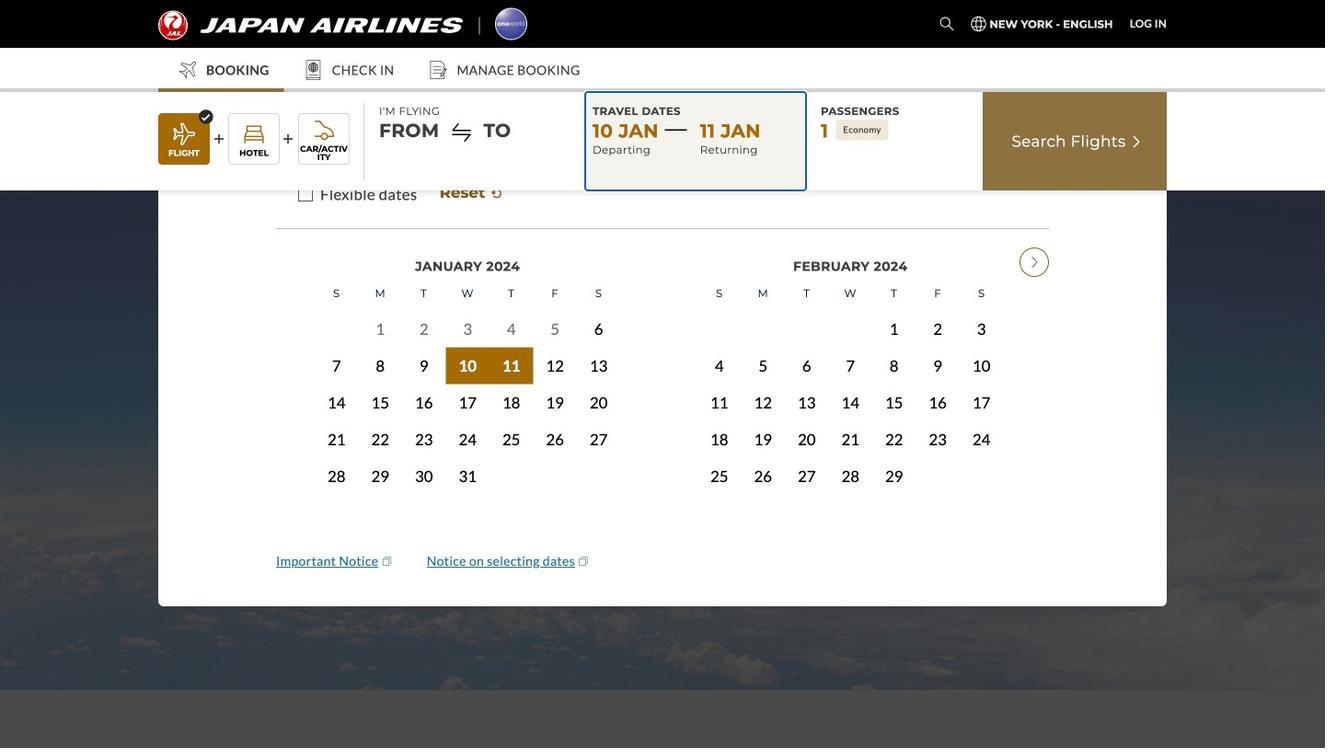 Task type: vqa. For each thing, say whether or not it's contained in the screenshot.
Check In "image"
no



Task type: describe. For each thing, give the bounding box(es) containing it.
one world image
[[495, 8, 528, 40]]

1 friday element from the left
[[533, 307, 577, 342]]

1 wednesday element from the left
[[446, 307, 490, 342]]

japan airlines image
[[158, 11, 463, 40]]

2 friday element from the left
[[916, 307, 960, 342]]

2 wednesday element from the left
[[829, 307, 873, 342]]

monday element for 1st sunday element from left
[[358, 307, 402, 342]]

monday element for first sunday element from the right
[[741, 307, 785, 342]]



Task type: locate. For each thing, give the bounding box(es) containing it.
1 horizontal spatial saturday element
[[960, 307, 1004, 342]]

1 horizontal spatial wednesday element
[[829, 307, 873, 342]]

1 horizontal spatial thursday element
[[873, 307, 916, 342]]

friday element
[[533, 307, 577, 342], [916, 307, 960, 342]]

wednesday element
[[446, 307, 490, 342], [829, 307, 873, 342]]

2 saturday element from the left
[[960, 307, 1004, 342]]

1 horizontal spatial monday element
[[741, 307, 785, 342]]

2 sunday element from the left
[[698, 307, 741, 342]]

sunday element
[[315, 307, 358, 342], [698, 307, 741, 342]]

2 thursday element from the left
[[873, 307, 916, 342]]

reset image
[[490, 218, 504, 232]]

1 monday element from the left
[[358, 307, 402, 342]]

0 horizontal spatial sunday element
[[315, 307, 358, 342]]

1 thursday element from the left
[[490, 307, 533, 342]]

0 horizontal spatial wednesday element
[[446, 307, 490, 342]]

1 horizontal spatial friday element
[[916, 307, 960, 342]]

monday element
[[358, 307, 402, 342], [741, 307, 785, 342]]

saturday element
[[577, 307, 621, 342], [960, 307, 1004, 342]]

1 saturday element from the left
[[577, 307, 621, 342]]

1 sunday element from the left
[[315, 307, 358, 342]]

tuesday element
[[402, 307, 446, 342]]

thursday element
[[490, 307, 533, 342], [873, 307, 916, 342]]

2 monday element from the left
[[741, 307, 785, 342]]

0 horizontal spatial saturday element
[[577, 307, 621, 342]]

0 horizontal spatial thursday element
[[490, 307, 533, 342]]

1 horizontal spatial sunday element
[[698, 307, 741, 342]]

0 horizontal spatial monday element
[[358, 307, 402, 342]]

0 horizontal spatial friday element
[[533, 307, 577, 342]]



